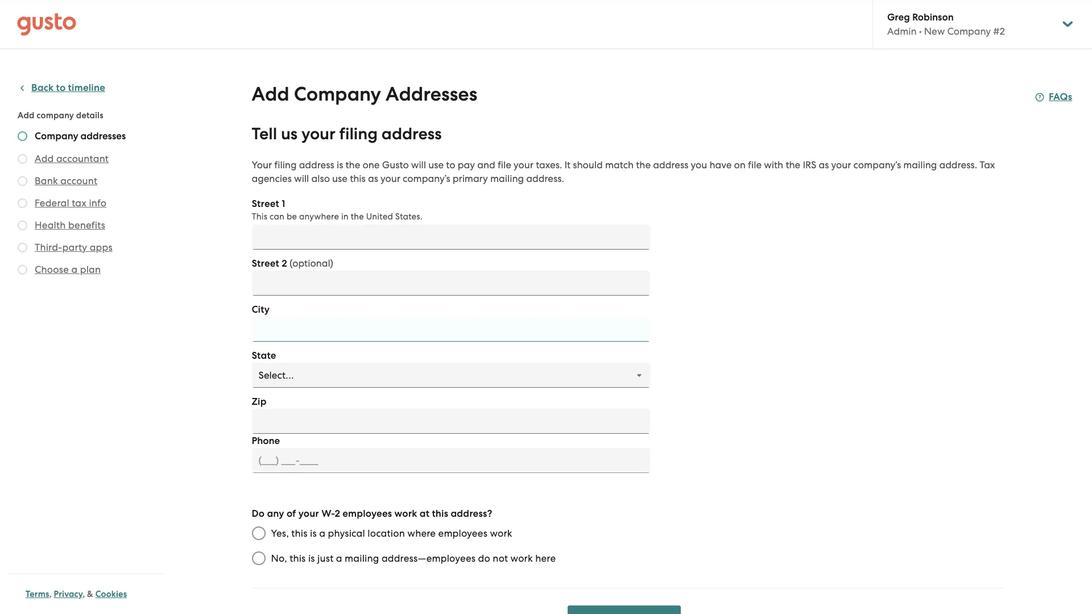 Task type: locate. For each thing, give the bounding box(es) containing it.
do any of your w-2 employees work at this address?
[[252, 508, 493, 520]]

filing
[[340, 124, 378, 144], [275, 159, 297, 171]]

3 check image from the top
[[18, 243, 27, 253]]

1 check image from the top
[[18, 131, 27, 141]]

filing up agencies on the left of the page
[[275, 159, 297, 171]]

be
[[287, 212, 297, 222]]

check image left add accountant button
[[18, 154, 27, 164]]

just
[[318, 553, 334, 565]]

work
[[395, 508, 418, 520], [490, 528, 513, 540], [511, 553, 533, 565]]

2 vertical spatial mailing
[[345, 553, 379, 565]]

here
[[536, 553, 556, 565]]

your right irs
[[832, 159, 852, 171]]

1 horizontal spatial filing
[[340, 124, 378, 144]]

plan
[[80, 264, 101, 276]]

a
[[71, 264, 78, 276], [319, 528, 326, 540], [336, 553, 343, 565]]

4 check image from the top
[[18, 265, 27, 275]]

1 vertical spatial company's
[[403, 173, 451, 184]]

work left at
[[395, 508, 418, 520]]

yes,
[[271, 528, 289, 540]]

, left the &
[[83, 590, 85, 600]]

a left plan
[[71, 264, 78, 276]]

1 horizontal spatial company
[[294, 83, 381, 106]]

2 , from the left
[[83, 590, 85, 600]]

is for a
[[310, 528, 317, 540]]

•
[[920, 26, 923, 37]]

pay
[[458, 159, 475, 171]]

2 left (optional)
[[282, 258, 287, 270]]

states.
[[396, 212, 423, 222]]

company
[[948, 26, 992, 37], [294, 83, 381, 106], [35, 130, 78, 142]]

gusto
[[382, 159, 409, 171]]

0 vertical spatial use
[[429, 159, 444, 171]]

greg
[[888, 11, 911, 23]]

2
[[282, 258, 287, 270], [335, 508, 340, 520]]

0 vertical spatial will
[[411, 159, 426, 171]]

use left pay in the top of the page
[[429, 159, 444, 171]]

address up gusto at the left top of page
[[382, 124, 442, 144]]

as
[[819, 159, 830, 171], [368, 173, 378, 184]]

is left "just" at left
[[308, 553, 315, 565]]

check image down add company details
[[18, 131, 27, 141]]

work up not
[[490, 528, 513, 540]]

street 2 (optional)
[[252, 258, 334, 270]]

0 horizontal spatial use
[[332, 173, 348, 184]]

your right us in the left of the page
[[302, 124, 336, 144]]

0 horizontal spatial ,
[[49, 590, 52, 600]]

street up this
[[252, 198, 279, 210]]

1 file from the left
[[498, 159, 512, 171]]

this down 'one'
[[350, 173, 366, 184]]

1 vertical spatial employees
[[439, 528, 488, 540]]

2 up physical
[[335, 508, 340, 520]]

filing up 'one'
[[340, 124, 378, 144]]

federal tax info
[[35, 198, 107, 209]]

0 vertical spatial company's
[[854, 159, 902, 171]]

tax
[[72, 198, 87, 209]]

1 horizontal spatial 2
[[335, 508, 340, 520]]

tell us your filing address
[[252, 124, 442, 144]]

0 vertical spatial to
[[56, 82, 66, 94]]

yes, this is a physical location where employees work
[[271, 528, 513, 540]]

0 vertical spatial is
[[337, 159, 343, 171]]

2 vertical spatial add
[[35, 153, 54, 165]]

primary
[[453, 173, 488, 184]]

2 vertical spatial company
[[35, 130, 78, 142]]

is left physical
[[310, 528, 317, 540]]

as down 'one'
[[368, 173, 378, 184]]

check image left health
[[18, 221, 27, 231]]

add inside add accountant button
[[35, 153, 54, 165]]

company
[[37, 110, 74, 121]]

address. down taxes.
[[527, 173, 565, 184]]

Phone text field
[[252, 449, 650, 474]]

this right the no,
[[290, 553, 306, 565]]

check image left federal
[[18, 199, 27, 208]]

street for 1
[[252, 198, 279, 210]]

third-party apps button
[[35, 241, 113, 254]]

1 vertical spatial 2
[[335, 508, 340, 520]]

add left company
[[18, 110, 34, 121]]

1 horizontal spatial a
[[319, 528, 326, 540]]

1 horizontal spatial employees
[[439, 528, 488, 540]]

2 vertical spatial check image
[[18, 199, 27, 208]]

company's
[[854, 159, 902, 171], [403, 173, 451, 184]]

check image for choose
[[18, 265, 27, 275]]

Street 2 field
[[252, 271, 650, 296]]

this right at
[[432, 508, 449, 520]]

0 vertical spatial filing
[[340, 124, 378, 144]]

2 check image from the top
[[18, 176, 27, 186]]

0 vertical spatial mailing
[[904, 159, 938, 171]]

1 horizontal spatial company's
[[854, 159, 902, 171]]

check image for health
[[18, 221, 27, 231]]

0 vertical spatial check image
[[18, 131, 27, 141]]

check image left third-
[[18, 243, 27, 253]]

company down company
[[35, 130, 78, 142]]

0 horizontal spatial filing
[[275, 159, 297, 171]]

0 horizontal spatial address
[[299, 159, 335, 171]]

employees up location
[[343, 508, 392, 520]]

phone
[[252, 435, 280, 447]]

one
[[363, 159, 380, 171]]

1 horizontal spatial add
[[35, 153, 54, 165]]

0 horizontal spatial company
[[35, 130, 78, 142]]

as right irs
[[819, 159, 830, 171]]

will left the also
[[294, 173, 309, 184]]

, left privacy link at the bottom of the page
[[49, 590, 52, 600]]

terms link
[[26, 590, 49, 600]]

add up bank
[[35, 153, 54, 165]]

1 vertical spatial to
[[446, 159, 456, 171]]

1 horizontal spatial mailing
[[491, 173, 524, 184]]

use right the also
[[332, 173, 348, 184]]

0 horizontal spatial add
[[18, 110, 34, 121]]

1 vertical spatial street
[[252, 258, 279, 270]]

1 horizontal spatial file
[[749, 159, 762, 171]]

party
[[62, 242, 87, 253]]

1 horizontal spatial ,
[[83, 590, 85, 600]]

1 check image from the top
[[18, 154, 27, 164]]

1 vertical spatial address.
[[527, 173, 565, 184]]

check image left bank
[[18, 176, 27, 186]]

to left pay in the top of the page
[[446, 159, 456, 171]]

admin
[[888, 26, 917, 37]]

tell
[[252, 124, 277, 144]]

to right back
[[56, 82, 66, 94]]

0 horizontal spatial will
[[294, 173, 309, 184]]

1 vertical spatial as
[[368, 173, 378, 184]]

1 vertical spatial add
[[18, 110, 34, 121]]

address?
[[451, 508, 493, 520]]

robinson
[[913, 11, 954, 23]]

add for add company addresses
[[252, 83, 290, 106]]

us
[[281, 124, 298, 144]]

1 vertical spatial filing
[[275, 159, 297, 171]]

company addresses
[[35, 130, 126, 142]]

&
[[87, 590, 93, 600]]

and
[[478, 159, 496, 171]]

0 horizontal spatial file
[[498, 159, 512, 171]]

address. left tax
[[940, 159, 978, 171]]

federal
[[35, 198, 69, 209]]

with
[[765, 159, 784, 171]]

the right in at the left of the page
[[351, 212, 364, 222]]

Street 1 field
[[252, 225, 650, 250]]

check image for federal
[[18, 199, 27, 208]]

2 horizontal spatial address
[[654, 159, 689, 171]]

should
[[573, 159, 603, 171]]

2 horizontal spatial company
[[948, 26, 992, 37]]

2 horizontal spatial mailing
[[904, 159, 938, 171]]

a down w-
[[319, 528, 326, 540]]

0 vertical spatial as
[[819, 159, 830, 171]]

2 vertical spatial a
[[336, 553, 343, 565]]

address left you
[[654, 159, 689, 171]]

#2
[[994, 26, 1006, 37]]

add
[[252, 83, 290, 106], [18, 110, 34, 121], [35, 153, 54, 165]]

filing inside your filing address is the one gusto will use to pay and file your taxes. it should match the address you have on file with the irs as your company's mailing address. tax agencies will also use this as your company's primary mailing address.
[[275, 159, 297, 171]]

1 horizontal spatial to
[[446, 159, 456, 171]]

file right and
[[498, 159, 512, 171]]

faqs
[[1050, 91, 1073, 103]]

2 horizontal spatial a
[[336, 553, 343, 565]]

street left (optional)
[[252, 258, 279, 270]]

0 vertical spatial employees
[[343, 508, 392, 520]]

check image left choose
[[18, 265, 27, 275]]

1 street from the top
[[252, 198, 279, 210]]

1 horizontal spatial address.
[[940, 159, 978, 171]]

2 street from the top
[[252, 258, 279, 270]]

to
[[56, 82, 66, 94], [446, 159, 456, 171]]

this inside your filing address is the one gusto will use to pay and file your taxes. it should match the address you have on file with the irs as your company's mailing address. tax agencies will also use this as your company's primary mailing address.
[[350, 173, 366, 184]]

the inside 'street 1 this can be anywhere in the united states.'
[[351, 212, 364, 222]]

choose a plan button
[[35, 263, 101, 277]]

0 vertical spatial company
[[948, 26, 992, 37]]

zip
[[252, 396, 267, 408]]

2 vertical spatial is
[[308, 553, 315, 565]]

2 horizontal spatial add
[[252, 83, 290, 106]]

2 check image from the top
[[18, 221, 27, 231]]

cookies button
[[96, 588, 127, 602]]

state
[[252, 350, 276, 362]]

,
[[49, 590, 52, 600], [83, 590, 85, 600]]

address
[[382, 124, 442, 144], [299, 159, 335, 171], [654, 159, 689, 171]]

0 horizontal spatial 2
[[282, 258, 287, 270]]

tax
[[980, 159, 996, 171]]

this
[[350, 173, 366, 184], [432, 508, 449, 520], [292, 528, 308, 540], [290, 553, 306, 565]]

where
[[408, 528, 436, 540]]

add accountant
[[35, 153, 109, 165]]

file right 'on'
[[749, 159, 762, 171]]

0 horizontal spatial as
[[368, 173, 378, 184]]

can
[[270, 212, 285, 222]]

1 vertical spatial is
[[310, 528, 317, 540]]

a right "just" at left
[[336, 553, 343, 565]]

0 vertical spatial street
[[252, 198, 279, 210]]

check image
[[18, 154, 27, 164], [18, 221, 27, 231], [18, 243, 27, 253], [18, 265, 27, 275]]

0 horizontal spatial mailing
[[345, 553, 379, 565]]

1 horizontal spatial will
[[411, 159, 426, 171]]

add up tell
[[252, 83, 290, 106]]

this
[[252, 212, 268, 222]]

0 vertical spatial a
[[71, 264, 78, 276]]

company left #2
[[948, 26, 992, 37]]

employees
[[343, 508, 392, 520], [439, 528, 488, 540]]

is left 'one'
[[337, 159, 343, 171]]

company up 'tell us your filing address'
[[294, 83, 381, 106]]

w-
[[322, 508, 335, 520]]

check image
[[18, 131, 27, 141], [18, 176, 27, 186], [18, 199, 27, 208]]

the left 'one'
[[346, 159, 361, 171]]

work right not
[[511, 553, 533, 565]]

0 horizontal spatial address.
[[527, 173, 565, 184]]

employees down address?
[[439, 528, 488, 540]]

3 check image from the top
[[18, 199, 27, 208]]

0 horizontal spatial to
[[56, 82, 66, 94]]

street inside 'street 1 this can be anywhere in the united states.'
[[252, 198, 279, 210]]

will right gusto at the left top of page
[[411, 159, 426, 171]]

0 horizontal spatial a
[[71, 264, 78, 276]]

0 vertical spatial add
[[252, 83, 290, 106]]

address up the also
[[299, 159, 335, 171]]

in
[[342, 212, 349, 222]]

1 vertical spatial check image
[[18, 176, 27, 186]]



Task type: vqa. For each thing, say whether or not it's contained in the screenshot.
State at the left bottom of page
yes



Task type: describe. For each thing, give the bounding box(es) containing it.
addresses
[[81, 130, 126, 142]]

0 vertical spatial address.
[[940, 159, 978, 171]]

1 vertical spatial will
[[294, 173, 309, 184]]

0 vertical spatial work
[[395, 508, 418, 520]]

physical
[[328, 528, 365, 540]]

benefits
[[68, 220, 105, 231]]

the left irs
[[786, 159, 801, 171]]

your down gusto at the left top of page
[[381, 173, 401, 184]]

bank
[[35, 175, 58, 187]]

your right of
[[299, 508, 319, 520]]

this right yes,
[[292, 528, 308, 540]]

1 , from the left
[[49, 590, 52, 600]]

also
[[312, 173, 330, 184]]

details
[[76, 110, 103, 121]]

bank account button
[[35, 174, 98, 188]]

0 horizontal spatial employees
[[343, 508, 392, 520]]

addresses
[[386, 83, 478, 106]]

1 vertical spatial company
[[294, 83, 381, 106]]

is inside your filing address is the one gusto will use to pay and file your taxes. it should match the address you have on file with the irs as your company's mailing address. tax agencies will also use this as your company's primary mailing address.
[[337, 159, 343, 171]]

you
[[691, 159, 708, 171]]

add accountant button
[[35, 152, 109, 166]]

0 vertical spatial 2
[[282, 258, 287, 270]]

choose a plan
[[35, 264, 101, 276]]

2 vertical spatial work
[[511, 553, 533, 565]]

federal tax info button
[[35, 196, 107, 210]]

1 horizontal spatial address
[[382, 124, 442, 144]]

your
[[252, 159, 272, 171]]

2 file from the left
[[749, 159, 762, 171]]

1 vertical spatial mailing
[[491, 173, 524, 184]]

privacy
[[54, 590, 83, 600]]

on
[[735, 159, 746, 171]]

add for add accountant
[[35, 153, 54, 165]]

do
[[479, 553, 491, 565]]

add for add company details
[[18, 110, 34, 121]]

any
[[267, 508, 284, 520]]

new
[[925, 26, 946, 37]]

(optional)
[[290, 258, 334, 269]]

to inside back to timeline button
[[56, 82, 66, 94]]

No, this is just a mailing address—employees do not work here radio
[[246, 546, 271, 572]]

info
[[89, 198, 107, 209]]

check image for third-
[[18, 243, 27, 253]]

third-
[[35, 242, 62, 253]]

taxes.
[[536, 159, 563, 171]]

company addresses list
[[18, 130, 158, 279]]

terms
[[26, 590, 49, 600]]

City field
[[252, 317, 650, 342]]

back to timeline button
[[18, 81, 105, 95]]

have
[[710, 159, 732, 171]]

health benefits
[[35, 220, 105, 231]]

0 horizontal spatial company's
[[403, 173, 451, 184]]

your filing address is the one gusto will use to pay and file your taxes. it should match the address you have on file with the irs as your company's mailing address. tax agencies will also use this as your company's primary mailing address.
[[252, 159, 996, 184]]

back to timeline
[[31, 82, 105, 94]]

is for just
[[308, 553, 315, 565]]

address—employees
[[382, 553, 476, 565]]

company inside greg robinson admin • new company #2
[[948, 26, 992, 37]]

1 vertical spatial use
[[332, 173, 348, 184]]

1 vertical spatial work
[[490, 528, 513, 540]]

add company addresses
[[252, 83, 478, 106]]

back
[[31, 82, 54, 94]]

to inside your filing address is the one gusto will use to pay and file your taxes. it should match the address you have on file with the irs as your company's mailing address. tax agencies will also use this as your company's primary mailing address.
[[446, 159, 456, 171]]

home image
[[17, 13, 76, 36]]

no, this is just a mailing address—employees do not work here
[[271, 553, 556, 565]]

terms , privacy , & cookies
[[26, 590, 127, 600]]

1 vertical spatial a
[[319, 528, 326, 540]]

city
[[252, 304, 270, 316]]

add company details
[[18, 110, 103, 121]]

your left taxes.
[[514, 159, 534, 171]]

timeline
[[68, 82, 105, 94]]

choose
[[35, 264, 69, 276]]

no,
[[271, 553, 287, 565]]

irs
[[803, 159, 817, 171]]

bank account
[[35, 175, 98, 187]]

united
[[366, 212, 393, 222]]

privacy link
[[54, 590, 83, 600]]

Yes, this is a physical location where employees work radio
[[246, 521, 271, 546]]

check image for add
[[18, 154, 27, 164]]

of
[[287, 508, 296, 520]]

health
[[35, 220, 66, 231]]

a inside "choose a plan" button
[[71, 264, 78, 276]]

third-party apps
[[35, 242, 113, 253]]

1 horizontal spatial as
[[819, 159, 830, 171]]

cookies
[[96, 590, 127, 600]]

location
[[368, 528, 405, 540]]

Zip field
[[252, 409, 650, 434]]

company inside company addresses list
[[35, 130, 78, 142]]

it
[[565, 159, 571, 171]]

do
[[252, 508, 265, 520]]

street 1 this can be anywhere in the united states.
[[252, 198, 423, 222]]

street for 2
[[252, 258, 279, 270]]

accountant
[[56, 153, 109, 165]]

1 horizontal spatial use
[[429, 159, 444, 171]]

health benefits button
[[35, 219, 105, 232]]

the right match at right top
[[637, 159, 651, 171]]

apps
[[90, 242, 113, 253]]

not
[[493, 553, 508, 565]]

match
[[606, 159, 634, 171]]

1
[[282, 198, 285, 210]]

account
[[61, 175, 98, 187]]

greg robinson admin • new company #2
[[888, 11, 1006, 37]]

faqs button
[[1036, 91, 1073, 104]]

check image for bank
[[18, 176, 27, 186]]



